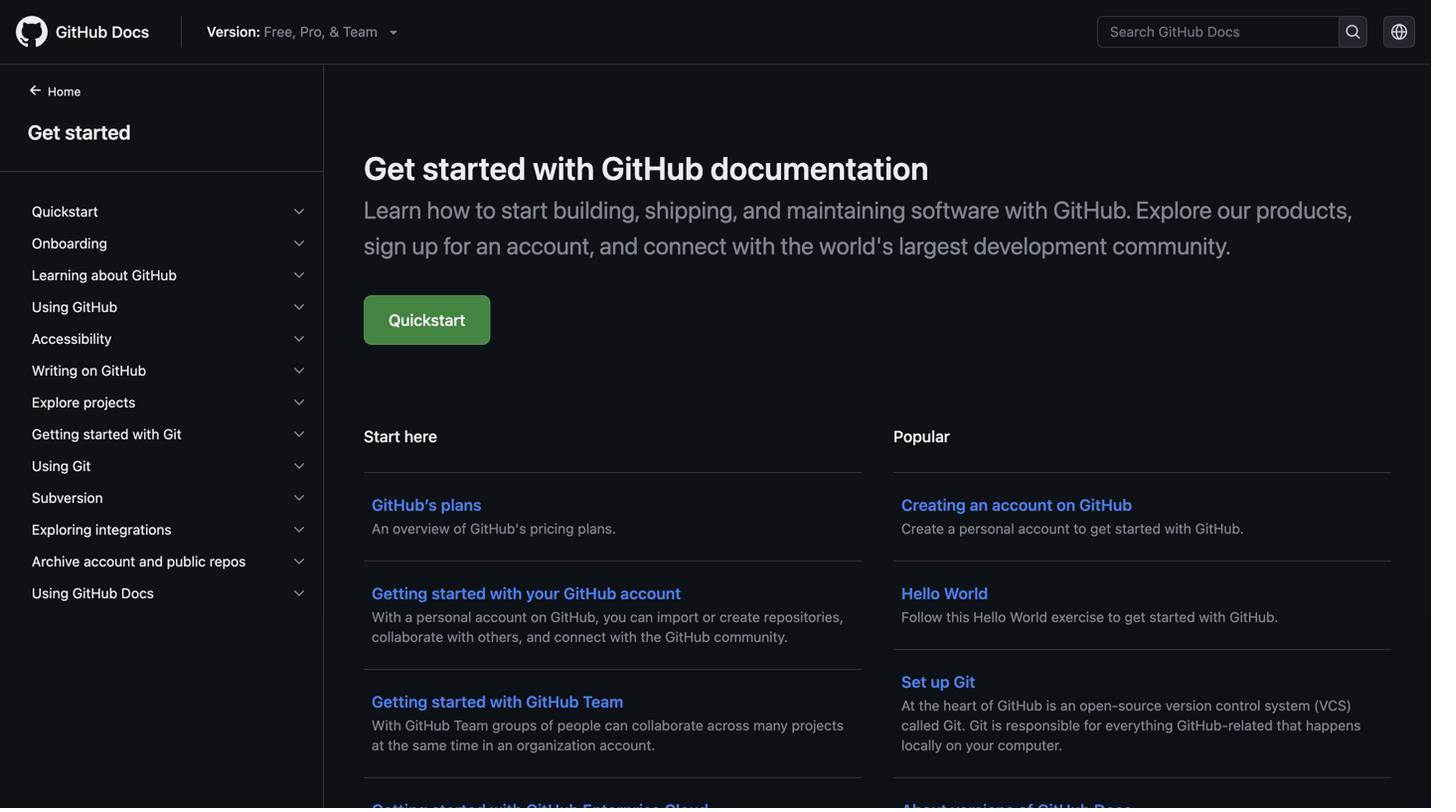 Task type: locate. For each thing, give the bounding box(es) containing it.
0 horizontal spatial collaborate
[[372, 629, 443, 645]]

sc 9kayk9 0 image inside using github dropdown button
[[291, 299, 307, 315]]

how
[[427, 196, 470, 224]]

0 vertical spatial docs
[[112, 22, 149, 41]]

1 vertical spatial community.
[[714, 629, 788, 645]]

is up 'responsible'
[[1046, 697, 1057, 714]]

sc 9kayk9 0 image inside using git dropdown button
[[291, 458, 307, 474]]

docs
[[112, 22, 149, 41], [121, 585, 154, 601]]

1 horizontal spatial quickstart
[[389, 311, 465, 329]]

community. inside the get started with github documentation learn how to start building, shipping, and maintaining software with github. explore our products, sign up for an account, and connect with the world's largest development community.
[[1113, 232, 1231, 259]]

sc 9kayk9 0 image for using git
[[291, 458, 307, 474]]

to inside the hello world follow this hello world exercise to get started with github.
[[1108, 609, 1121, 625]]

0 vertical spatial getting
[[32, 426, 79, 442]]

1 vertical spatial personal
[[416, 609, 472, 625]]

responsible
[[1006, 717, 1080, 733]]

explore left our
[[1136, 196, 1212, 224]]

an left the open-
[[1060, 697, 1076, 714]]

world's
[[819, 232, 894, 259]]

source
[[1118, 697, 1162, 714]]

0 horizontal spatial get
[[1090, 520, 1111, 537]]

sc 9kayk9 0 image inside accessibility dropdown button
[[291, 331, 307, 347]]

get down home
[[28, 120, 60, 144]]

explore inside the get started with github documentation learn how to start building, shipping, and maintaining software with github. explore our products, sign up for an account, and connect with the world's largest development community.
[[1136, 196, 1212, 224]]

of inside github's plans an overview of github's pricing plans.
[[453, 520, 466, 537]]

getting inside dropdown button
[[32, 426, 79, 442]]

1 using from the top
[[32, 299, 69, 315]]

sc 9kayk9 0 image inside subversion dropdown button
[[291, 490, 307, 506]]

3 using from the top
[[32, 585, 69, 601]]

sc 9kayk9 0 image inside explore projects dropdown button
[[291, 395, 307, 410]]

quickstart
[[32, 203, 98, 220], [389, 311, 465, 329]]

3 sc 9kayk9 0 image from the top
[[291, 363, 307, 379]]

for for git
[[1084, 717, 1102, 733]]

subversion
[[32, 489, 103, 506]]

1 horizontal spatial can
[[630, 609, 653, 625]]

using for using github
[[32, 299, 69, 315]]

on inside set up git at the heart of github is an open-source version control system (vcs) called git. git is responsible for everything github-related that happens locally on your computer.
[[946, 737, 962, 753]]

can inside the getting started with github team with github team groups of people can collaborate across many projects at the same time in an organization account.
[[605, 717, 628, 733]]

2 horizontal spatial to
[[1108, 609, 1121, 625]]

on
[[81, 362, 97, 379], [1057, 495, 1075, 514], [531, 609, 547, 625], [946, 737, 962, 753]]

projects right many
[[792, 717, 844, 733]]

git up the subversion
[[72, 458, 91, 474]]

1 horizontal spatial hello
[[973, 609, 1006, 625]]

1 horizontal spatial is
[[1046, 697, 1057, 714]]

hello up follow
[[901, 584, 940, 603]]

1 sc 9kayk9 0 image from the top
[[291, 236, 307, 251]]

using git
[[32, 458, 91, 474]]

to inside creating an account on github create a personal account to get started with github.
[[1074, 520, 1087, 537]]

collaborate up account.
[[632, 717, 704, 733]]

up right sign
[[412, 232, 438, 259]]

1 vertical spatial up
[[931, 672, 950, 691]]

1 horizontal spatial community.
[[1113, 232, 1231, 259]]

0 vertical spatial using
[[32, 299, 69, 315]]

up right set
[[931, 672, 950, 691]]

on inside creating an account on github create a personal account to get started with github.
[[1057, 495, 1075, 514]]

for inside set up git at the heart of github is an open-source version control system (vcs) called git. git is responsible for everything github-related that happens locally on your computer.
[[1084, 717, 1102, 733]]

an inside the getting started with github team with github team groups of people can collaborate across many projects at the same time in an organization account.
[[497, 737, 513, 753]]

0 horizontal spatial quickstart
[[32, 203, 98, 220]]

2 vertical spatial of
[[541, 717, 554, 733]]

collaborate left the others,
[[372, 629, 443, 645]]

started inside creating an account on github create a personal account to get started with github.
[[1115, 520, 1161, 537]]

using down learning
[[32, 299, 69, 315]]

getting inside getting started with your github account with a personal account on github, you can import or create repositories, collaborate with others, and connect with the github community.
[[372, 584, 428, 603]]

that
[[1277, 717, 1302, 733]]

and right the others,
[[527, 629, 550, 645]]

home link
[[20, 82, 113, 102]]

team up time
[[454, 717, 488, 733]]

started inside the getting started with github team with github team groups of people can collaborate across many projects at the same time in an organization account.
[[432, 692, 486, 711]]

1 vertical spatial of
[[981, 697, 994, 714]]

getting
[[32, 426, 79, 442], [372, 584, 428, 603], [372, 692, 428, 711]]

1 horizontal spatial for
[[1084, 717, 1102, 733]]

with down an
[[372, 609, 401, 625]]

2 with from the top
[[372, 717, 401, 733]]

1 horizontal spatial personal
[[959, 520, 1014, 537]]

getting up the using git
[[32, 426, 79, 442]]

1 vertical spatial to
[[1074, 520, 1087, 537]]

1 vertical spatial projects
[[792, 717, 844, 733]]

2 horizontal spatial of
[[981, 697, 994, 714]]

the
[[781, 232, 814, 259], [641, 629, 661, 645], [919, 697, 940, 714], [388, 737, 409, 753]]

for down how
[[444, 232, 471, 259]]

sc 9kayk9 0 image for using github docs
[[291, 585, 307, 601]]

get inside the get started with github documentation learn how to start building, shipping, and maintaining software with github. explore our products, sign up for an account, and connect with the world's largest development community.
[[364, 149, 416, 187]]

an inside the get started with github documentation learn how to start building, shipping, and maintaining software with github. explore our products, sign up for an account, and connect with the world's largest development community.
[[476, 232, 501, 259]]

connect down shipping,
[[643, 232, 727, 259]]

heart
[[943, 697, 977, 714]]

6 sc 9kayk9 0 image from the top
[[291, 490, 307, 506]]

quickstart inside dropdown button
[[32, 203, 98, 220]]

0 horizontal spatial get
[[28, 120, 60, 144]]

0 horizontal spatial community.
[[714, 629, 788, 645]]

getting for your
[[372, 584, 428, 603]]

(vcs)
[[1314, 697, 1352, 714]]

started up time
[[432, 692, 486, 711]]

quickstart down sign
[[389, 311, 465, 329]]

using down archive
[[32, 585, 69, 601]]

sc 9kayk9 0 image inside learning about github dropdown button
[[291, 267, 307, 283]]

started for getting started with git
[[83, 426, 129, 442]]

using up the subversion
[[32, 458, 69, 474]]

for inside the get started with github documentation learn how to start building, shipping, and maintaining software with github. explore our products, sign up for an account, and connect with the world's largest development community.
[[444, 232, 471, 259]]

getting down an
[[372, 584, 428, 603]]

quickstart up onboarding
[[32, 203, 98, 220]]

1 vertical spatial get
[[1125, 609, 1146, 625]]

sc 9kayk9 0 image inside archive account and public repos dropdown button
[[291, 554, 307, 569]]

0 vertical spatial for
[[444, 232, 471, 259]]

0 vertical spatial up
[[412, 232, 438, 259]]

an inside creating an account on github create a personal account to get started with github.
[[970, 495, 988, 514]]

0 vertical spatial collaborate
[[372, 629, 443, 645]]

started inside getting started with your github account with a personal account on github, you can import or create repositories, collaborate with others, and connect with the github community.
[[432, 584, 486, 603]]

your up the github,
[[526, 584, 560, 603]]

sc 9kayk9 0 image inside onboarding dropdown button
[[291, 236, 307, 251]]

github inside dropdown button
[[72, 585, 117, 601]]

7 sc 9kayk9 0 image from the top
[[291, 554, 307, 569]]

1 vertical spatial hello
[[973, 609, 1006, 625]]

0 vertical spatial connect
[[643, 232, 727, 259]]

an right in
[[497, 737, 513, 753]]

team up 'people'
[[583, 692, 623, 711]]

github docs
[[56, 22, 149, 41]]

github,
[[551, 609, 599, 625]]

1 vertical spatial collaborate
[[632, 717, 704, 733]]

sc 9kayk9 0 image inside exploring integrations dropdown button
[[291, 522, 307, 538]]

1 horizontal spatial up
[[931, 672, 950, 691]]

2 sc 9kayk9 0 image from the top
[[291, 331, 307, 347]]

5 sc 9kayk9 0 image from the top
[[291, 522, 307, 538]]

2 horizontal spatial team
[[583, 692, 623, 711]]

using
[[32, 299, 69, 315], [32, 458, 69, 474], [32, 585, 69, 601]]

is
[[1046, 697, 1057, 714], [992, 717, 1002, 733]]

with inside creating an account on github create a personal account to get started with github.
[[1165, 520, 1191, 537]]

start
[[364, 427, 400, 446]]

connect down the github,
[[554, 629, 606, 645]]

2 vertical spatial using
[[32, 585, 69, 601]]

github. inside creating an account on github create a personal account to get started with github.
[[1195, 520, 1244, 537]]

1 horizontal spatial get
[[364, 149, 416, 187]]

of right heart
[[981, 697, 994, 714]]

to right exercise on the bottom right of the page
[[1108, 609, 1121, 625]]

using for using git
[[32, 458, 69, 474]]

0 vertical spatial hello
[[901, 584, 940, 603]]

up inside set up git at the heart of github is an open-source version control system (vcs) called git. git is responsible for everything github-related that happens locally on your computer.
[[931, 672, 950, 691]]

community. down our
[[1113, 232, 1231, 259]]

1 vertical spatial can
[[605, 717, 628, 733]]

0 vertical spatial personal
[[959, 520, 1014, 537]]

of inside the getting started with github team with github team groups of people can collaborate across many projects at the same time in an organization account.
[[541, 717, 554, 733]]

3 sc 9kayk9 0 image from the top
[[291, 299, 307, 315]]

a down the overview
[[405, 609, 413, 625]]

and
[[743, 196, 781, 224], [599, 232, 638, 259], [139, 553, 163, 569], [527, 629, 550, 645]]

sc 9kayk9 0 image inside using github docs dropdown button
[[291, 585, 307, 601]]

1 horizontal spatial a
[[948, 520, 955, 537]]

using inside dropdown button
[[32, 299, 69, 315]]

0 horizontal spatial personal
[[416, 609, 472, 625]]

1 horizontal spatial projects
[[792, 717, 844, 733]]

create
[[720, 609, 760, 625]]

a inside creating an account on github create a personal account to get started with github.
[[948, 520, 955, 537]]

0 horizontal spatial projects
[[83, 394, 136, 410]]

an down start
[[476, 232, 501, 259]]

start
[[501, 196, 548, 224]]

started inside the get started with github documentation learn how to start building, shipping, and maintaining software with github. explore our products, sign up for an account, and connect with the world's largest development community.
[[422, 149, 526, 187]]

0 vertical spatial your
[[526, 584, 560, 603]]

0 vertical spatial can
[[630, 609, 653, 625]]

get right exercise on the bottom right of the page
[[1125, 609, 1146, 625]]

1 vertical spatial getting
[[372, 584, 428, 603]]

sc 9kayk9 0 image
[[291, 204, 307, 220], [291, 331, 307, 347], [291, 363, 307, 379], [291, 458, 307, 474], [291, 522, 307, 538], [291, 585, 307, 601]]

0 horizontal spatial explore
[[32, 394, 80, 410]]

github's
[[372, 495, 437, 514]]

2 sc 9kayk9 0 image from the top
[[291, 267, 307, 283]]

0 vertical spatial explore
[[1136, 196, 1212, 224]]

get for get started with github documentation learn how to start building, shipping, and maintaining software with github. explore our products, sign up for an account, and connect with the world's largest development community.
[[364, 149, 416, 187]]

connect
[[643, 232, 727, 259], [554, 629, 606, 645]]

1 vertical spatial for
[[1084, 717, 1102, 733]]

hello right this
[[973, 609, 1006, 625]]

account right creating
[[992, 495, 1053, 514]]

learning
[[32, 267, 87, 283]]

can inside getting started with your github account with a personal account on github, you can import or create repositories, collaborate with others, and connect with the github community.
[[630, 609, 653, 625]]

0 horizontal spatial team
[[343, 23, 377, 40]]

collaborate
[[372, 629, 443, 645], [632, 717, 704, 733]]

using for using github docs
[[32, 585, 69, 601]]

docs down archive account and public repos
[[121, 585, 154, 601]]

1 vertical spatial a
[[405, 609, 413, 625]]

started for get started
[[65, 120, 131, 144]]

get inside the hello world follow this hello world exercise to get started with github.
[[1125, 609, 1146, 625]]

to for world
[[1108, 609, 1121, 625]]

0 vertical spatial is
[[1046, 697, 1057, 714]]

2 vertical spatial to
[[1108, 609, 1121, 625]]

0 horizontal spatial your
[[526, 584, 560, 603]]

with up at
[[372, 717, 401, 733]]

hello
[[901, 584, 940, 603], [973, 609, 1006, 625]]

started up the others,
[[432, 584, 486, 603]]

1 horizontal spatial to
[[1074, 520, 1087, 537]]

version:
[[207, 23, 260, 40]]

1 vertical spatial world
[[1010, 609, 1048, 625]]

repositories,
[[764, 609, 844, 625]]

writing on github
[[32, 362, 146, 379]]

1 vertical spatial team
[[583, 692, 623, 711]]

0 horizontal spatial for
[[444, 232, 471, 259]]

on inside getting started with your github account with a personal account on github, you can import or create repositories, collaborate with others, and connect with the github community.
[[531, 609, 547, 625]]

0 vertical spatial team
[[343, 23, 377, 40]]

0 vertical spatial get
[[28, 120, 60, 144]]

docs inside dropdown button
[[121, 585, 154, 601]]

with inside the hello world follow this hello world exercise to get started with github.
[[1199, 609, 1226, 625]]

1 horizontal spatial get
[[1125, 609, 1146, 625]]

on inside dropdown button
[[81, 362, 97, 379]]

0 horizontal spatial can
[[605, 717, 628, 733]]

0 vertical spatial get
[[1090, 520, 1111, 537]]

started up the hello world follow this hello world exercise to get started with github.
[[1115, 520, 1161, 537]]

start here
[[364, 427, 437, 446]]

the inside the get started with github documentation learn how to start building, shipping, and maintaining software with github. explore our products, sign up for an account, and connect with the world's largest development community.
[[781, 232, 814, 259]]

1 with from the top
[[372, 609, 401, 625]]

can right you
[[630, 609, 653, 625]]

github docs link
[[16, 16, 165, 48]]

1 horizontal spatial of
[[541, 717, 554, 733]]

0 vertical spatial world
[[944, 584, 988, 603]]

with inside dropdown button
[[133, 426, 159, 442]]

development
[[974, 232, 1107, 259]]

personal down the overview
[[416, 609, 472, 625]]

collaborate inside getting started with your github account with a personal account on github, you can import or create repositories, collaborate with others, and connect with the github community.
[[372, 629, 443, 645]]

1 vertical spatial get
[[364, 149, 416, 187]]

a right create
[[948, 520, 955, 537]]

0 horizontal spatial hello
[[901, 584, 940, 603]]

of up 'organization'
[[541, 717, 554, 733]]

getting up at
[[372, 692, 428, 711]]

quickstart button
[[24, 196, 315, 228]]

explore down the writing
[[32, 394, 80, 410]]

community. down create
[[714, 629, 788, 645]]

1 horizontal spatial collaborate
[[632, 717, 704, 733]]

your down heart
[[966, 737, 994, 753]]

2 vertical spatial github.
[[1230, 609, 1278, 625]]

started down home link
[[65, 120, 131, 144]]

docs up home link
[[112, 22, 149, 41]]

personal down creating
[[959, 520, 1014, 537]]

1 vertical spatial your
[[966, 737, 994, 753]]

to up the hello world follow this hello world exercise to get started with github.
[[1074, 520, 1087, 537]]

account up the others,
[[475, 609, 527, 625]]

is up computer.
[[992, 717, 1002, 733]]

github
[[56, 22, 108, 41], [601, 149, 704, 187], [132, 267, 177, 283], [72, 299, 117, 315], [101, 362, 146, 379], [1079, 495, 1132, 514], [564, 584, 616, 603], [72, 585, 117, 601], [665, 629, 710, 645], [526, 692, 579, 711], [997, 697, 1042, 714], [405, 717, 450, 733]]

started inside dropdown button
[[83, 426, 129, 442]]

1 vertical spatial connect
[[554, 629, 606, 645]]

0 vertical spatial of
[[453, 520, 466, 537]]

github. inside the hello world follow this hello world exercise to get started with github.
[[1230, 609, 1278, 625]]

here
[[404, 427, 437, 446]]

locally
[[901, 737, 942, 753]]

an right creating
[[970, 495, 988, 514]]

projects inside dropdown button
[[83, 394, 136, 410]]

your inside set up git at the heart of github is an open-source version control system (vcs) called git. git is responsible for everything github-related that happens locally on your computer.
[[966, 737, 994, 753]]

github's plans an overview of github's pricing plans.
[[372, 495, 616, 537]]

organization
[[517, 737, 596, 753]]

sc 9kayk9 0 image inside quickstart dropdown button
[[291, 204, 307, 220]]

2 using from the top
[[32, 458, 69, 474]]

and down building,
[[599, 232, 638, 259]]

sc 9kayk9 0 image
[[291, 236, 307, 251], [291, 267, 307, 283], [291, 299, 307, 315], [291, 395, 307, 410], [291, 426, 307, 442], [291, 490, 307, 506], [291, 554, 307, 569]]

to inside the get started with github documentation learn how to start building, shipping, and maintaining software with github. explore our products, sign up for an account, and connect with the world's largest development community.
[[476, 196, 496, 224]]

your
[[526, 584, 560, 603], [966, 737, 994, 753]]

sc 9kayk9 0 image inside getting started with git dropdown button
[[291, 426, 307, 442]]

sc 9kayk9 0 image inside writing on github dropdown button
[[291, 363, 307, 379]]

0 vertical spatial a
[[948, 520, 955, 537]]

4 sc 9kayk9 0 image from the top
[[291, 458, 307, 474]]

1 vertical spatial github.
[[1195, 520, 1244, 537]]

1 vertical spatial explore
[[32, 394, 80, 410]]

1 vertical spatial using
[[32, 458, 69, 474]]

onboarding button
[[24, 228, 315, 259]]

0 horizontal spatial connect
[[554, 629, 606, 645]]

started
[[65, 120, 131, 144], [422, 149, 526, 187], [83, 426, 129, 442], [1115, 520, 1161, 537], [432, 584, 486, 603], [1149, 609, 1195, 625], [432, 692, 486, 711]]

using git button
[[24, 450, 315, 482]]

using github
[[32, 299, 117, 315]]

many
[[753, 717, 788, 733]]

1 vertical spatial quickstart
[[389, 311, 465, 329]]

0 horizontal spatial to
[[476, 196, 496, 224]]

2 vertical spatial getting
[[372, 692, 428, 711]]

world up this
[[944, 584, 988, 603]]

home
[[48, 84, 81, 98]]

sc 9kayk9 0 image for using github
[[291, 299, 307, 315]]

github inside the get started with github documentation learn how to start building, shipping, and maintaining software with github. explore our products, sign up for an account, and connect with the world's largest development community.
[[601, 149, 704, 187]]

1 vertical spatial is
[[992, 717, 1002, 733]]

get
[[1090, 520, 1111, 537], [1125, 609, 1146, 625]]

started up version
[[1149, 609, 1195, 625]]

started up how
[[422, 149, 526, 187]]

getting inside the getting started with github team with github team groups of people can collaborate across many projects at the same time in an organization account.
[[372, 692, 428, 711]]

or
[[703, 609, 716, 625]]

can up account.
[[605, 717, 628, 733]]

software
[[911, 196, 1000, 224]]

0 vertical spatial github.
[[1053, 196, 1131, 224]]

1 horizontal spatial explore
[[1136, 196, 1212, 224]]

account.
[[600, 737, 655, 753]]

1 horizontal spatial your
[[966, 737, 994, 753]]

with inside getting started with your github account with a personal account on github, you can import or create repositories, collaborate with others, and connect with the github community.
[[372, 609, 401, 625]]

largest
[[899, 232, 968, 259]]

of inside set up git at the heart of github is an open-source version control system (vcs) called git. git is responsible for everything github-related that happens locally on your computer.
[[981, 697, 994, 714]]

an inside set up git at the heart of github is an open-source version control system (vcs) called git. git is responsible for everything github-related that happens locally on your computer.
[[1060, 697, 1076, 714]]

0 horizontal spatial a
[[405, 609, 413, 625]]

0 horizontal spatial of
[[453, 520, 466, 537]]

get up the hello world follow this hello world exercise to get started with github.
[[1090, 520, 1111, 537]]

you
[[603, 609, 626, 625]]

world left exercise on the bottom right of the page
[[1010, 609, 1048, 625]]

1 vertical spatial with
[[372, 717, 401, 733]]

team
[[343, 23, 377, 40], [583, 692, 623, 711], [454, 717, 488, 733]]

projects
[[83, 394, 136, 410], [792, 717, 844, 733]]

exploring
[[32, 521, 92, 538]]

0 vertical spatial projects
[[83, 394, 136, 410]]

account
[[992, 495, 1053, 514], [1018, 520, 1070, 537], [84, 553, 135, 569], [620, 584, 681, 603], [475, 609, 527, 625]]

tooltip
[[1368, 744, 1407, 784]]

1 horizontal spatial connect
[[643, 232, 727, 259]]

0 horizontal spatial up
[[412, 232, 438, 259]]

4 sc 9kayk9 0 image from the top
[[291, 395, 307, 410]]

1 vertical spatial docs
[[121, 585, 154, 601]]

for down the open-
[[1084, 717, 1102, 733]]

to right how
[[476, 196, 496, 224]]

of down plans
[[453, 520, 466, 537]]

an
[[476, 232, 501, 259], [970, 495, 988, 514], [1060, 697, 1076, 714], [497, 737, 513, 753]]

started for getting started with your github account with a personal account on github, you can import or create repositories, collaborate with others, and connect with the github community.
[[432, 584, 486, 603]]

5 sc 9kayk9 0 image from the top
[[291, 426, 307, 442]]

0 vertical spatial with
[[372, 609, 401, 625]]

account down exploring integrations at the bottom left
[[84, 553, 135, 569]]

and left "public"
[[139, 553, 163, 569]]

0 vertical spatial to
[[476, 196, 496, 224]]

of
[[453, 520, 466, 537], [981, 697, 994, 714], [541, 717, 554, 733]]

free,
[[264, 23, 296, 40]]

0 vertical spatial community.
[[1113, 232, 1231, 259]]

team right &
[[343, 23, 377, 40]]

0 horizontal spatial is
[[992, 717, 1002, 733]]

2 vertical spatial team
[[454, 717, 488, 733]]

projects up getting started with git
[[83, 394, 136, 410]]

6 sc 9kayk9 0 image from the top
[[291, 585, 307, 601]]

personal
[[959, 520, 1014, 537], [416, 609, 472, 625]]

plans.
[[578, 520, 616, 537]]

get up learn
[[364, 149, 416, 187]]

1 sc 9kayk9 0 image from the top
[[291, 204, 307, 220]]

None search field
[[1097, 16, 1368, 48]]

github's
[[470, 520, 526, 537]]

0 vertical spatial quickstart
[[32, 203, 98, 220]]

started down explore projects
[[83, 426, 129, 442]]

select language: current language is english image
[[1391, 24, 1407, 40]]

github.
[[1053, 196, 1131, 224], [1195, 520, 1244, 537], [1230, 609, 1278, 625]]

groups
[[492, 717, 537, 733]]



Task type: describe. For each thing, give the bounding box(es) containing it.
subversion button
[[24, 482, 315, 514]]

github inside set up git at the heart of github is an open-source version control system (vcs) called git. git is responsible for everything github-related that happens locally on your computer.
[[997, 697, 1042, 714]]

git.
[[943, 717, 966, 733]]

products,
[[1256, 196, 1352, 224]]

exploring integrations button
[[24, 514, 315, 546]]

sc 9kayk9 0 image for explore projects
[[291, 395, 307, 410]]

overview
[[393, 520, 450, 537]]

get inside creating an account on github create a personal account to get started with github.
[[1090, 520, 1111, 537]]

your inside getting started with your github account with a personal account on github, you can import or create repositories, collaborate with others, and connect with the github community.
[[526, 584, 560, 603]]

writing on github button
[[24, 355, 315, 387]]

set
[[901, 672, 927, 691]]

git up heart
[[954, 672, 975, 691]]

using github docs
[[32, 585, 154, 601]]

sc 9kayk9 0 image for accessibility
[[291, 331, 307, 347]]

sc 9kayk9 0 image for subversion
[[291, 490, 307, 506]]

Search GitHub Docs search field
[[1098, 17, 1339, 47]]

open-
[[1080, 697, 1118, 714]]

get started
[[28, 120, 131, 144]]

team for &
[[343, 23, 377, 40]]

system
[[1264, 697, 1310, 714]]

learning about github button
[[24, 259, 315, 291]]

our
[[1217, 196, 1251, 224]]

and right shipping,
[[743, 196, 781, 224]]

getting started with git
[[32, 426, 182, 442]]

team for github
[[583, 692, 623, 711]]

learning about github
[[32, 267, 177, 283]]

getting for github
[[372, 692, 428, 711]]

sc 9kayk9 0 image for learning about github
[[291, 267, 307, 283]]

get started element
[[0, 81, 324, 806]]

creating an account on github create a personal account to get started with github.
[[901, 495, 1244, 537]]

archive account and public repos button
[[24, 546, 315, 577]]

to for started
[[476, 196, 496, 224]]

the inside the getting started with github team with github team groups of people can collaborate across many projects at the same time in an organization account.
[[388, 737, 409, 753]]

create
[[901, 520, 944, 537]]

integrations
[[95, 521, 172, 538]]

archive account and public repos
[[32, 553, 246, 569]]

follow
[[901, 609, 942, 625]]

getting for git
[[32, 426, 79, 442]]

sign
[[364, 232, 407, 259]]

and inside getting started with your github account with a personal account on github, you can import or create repositories, collaborate with others, and connect with the github community.
[[527, 629, 550, 645]]

this
[[946, 609, 970, 625]]

hello world follow this hello world exercise to get started with github.
[[901, 584, 1278, 625]]

sc 9kayk9 0 image for quickstart
[[291, 204, 307, 220]]

account up the hello world follow this hello world exercise to get started with github.
[[1018, 520, 1070, 537]]

git right git. on the right bottom of the page
[[969, 717, 988, 733]]

explore projects button
[[24, 387, 315, 418]]

&
[[329, 23, 339, 40]]

related
[[1228, 717, 1273, 733]]

people
[[557, 717, 601, 733]]

a inside getting started with your github account with a personal account on github, you can import or create repositories, collaborate with others, and connect with the github community.
[[405, 609, 413, 625]]

plans
[[441, 495, 482, 514]]

documentation
[[710, 149, 929, 187]]

version
[[1166, 697, 1212, 714]]

getting started with your github account with a personal account on github, you can import or create repositories, collaborate with others, and connect with the github community.
[[372, 584, 844, 645]]

started inside the hello world follow this hello world exercise to get started with github.
[[1149, 609, 1195, 625]]

for for with
[[444, 232, 471, 259]]

everything
[[1105, 717, 1173, 733]]

using github button
[[24, 291, 315, 323]]

public
[[167, 553, 206, 569]]

1 horizontal spatial team
[[454, 717, 488, 733]]

computer.
[[998, 737, 1063, 753]]

git down explore projects dropdown button
[[163, 426, 182, 442]]

at
[[901, 697, 915, 714]]

time
[[451, 737, 479, 753]]

sc 9kayk9 0 image for writing on github
[[291, 363, 307, 379]]

an
[[372, 520, 389, 537]]

0 horizontal spatial world
[[944, 584, 988, 603]]

control
[[1216, 697, 1261, 714]]

account,
[[507, 232, 594, 259]]

others,
[[478, 629, 523, 645]]

connect inside the get started with github documentation learn how to start building, shipping, and maintaining software with github. explore our products, sign up for an account, and connect with the world's largest development community.
[[643, 232, 727, 259]]

the inside set up git at the heart of github is an open-source version control system (vcs) called git. git is responsible for everything github-related that happens locally on your computer.
[[919, 697, 940, 714]]

pricing
[[530, 520, 574, 537]]

import
[[657, 609, 699, 625]]

happens
[[1306, 717, 1361, 733]]

up inside the get started with github documentation learn how to start building, shipping, and maintaining software with github. explore our products, sign up for an account, and connect with the world's largest development community.
[[412, 232, 438, 259]]

with inside the getting started with github team with github team groups of people can collaborate across many projects at the same time in an organization account.
[[490, 692, 522, 711]]

the inside getting started with your github account with a personal account on github, you can import or create repositories, collaborate with others, and connect with the github community.
[[641, 629, 661, 645]]

about
[[91, 267, 128, 283]]

learn
[[364, 196, 422, 224]]

and inside dropdown button
[[139, 553, 163, 569]]

github. inside the get started with github documentation learn how to start building, shipping, and maintaining software with github. explore our products, sign up for an account, and connect with the world's largest development community.
[[1053, 196, 1131, 224]]

writing
[[32, 362, 78, 379]]

triangle down image
[[385, 24, 401, 40]]

across
[[707, 717, 750, 733]]

using github docs button
[[24, 577, 315, 609]]

called
[[901, 717, 940, 733]]

onboarding
[[32, 235, 107, 251]]

get started link
[[24, 117, 299, 147]]

at
[[372, 737, 384, 753]]

account inside dropdown button
[[84, 553, 135, 569]]

getting started with git button
[[24, 418, 315, 450]]

started for get started with github documentation learn how to start building, shipping, and maintaining software with github. explore our products, sign up for an account, and connect with the world's largest development community.
[[422, 149, 526, 187]]

with inside the getting started with github team with github team groups of people can collaborate across many projects at the same time in an organization account.
[[372, 717, 401, 733]]

get started with github documentation learn how to start building, shipping, and maintaining software with github. explore our products, sign up for an account, and connect with the world's largest development community.
[[364, 149, 1352, 259]]

explore projects
[[32, 394, 136, 410]]

personal inside creating an account on github create a personal account to get started with github.
[[959, 520, 1014, 537]]

connect inside getting started with your github account with a personal account on github, you can import or create repositories, collaborate with others, and connect with the github community.
[[554, 629, 606, 645]]

accessibility
[[32, 330, 112, 347]]

community. inside getting started with your github account with a personal account on github, you can import or create repositories, collaborate with others, and connect with the github community.
[[714, 629, 788, 645]]

same
[[412, 737, 447, 753]]

sc 9kayk9 0 image for getting started with git
[[291, 426, 307, 442]]

archive
[[32, 553, 80, 569]]

sc 9kayk9 0 image for onboarding
[[291, 236, 307, 251]]

set up git at the heart of github is an open-source version control system (vcs) called git. git is responsible for everything github-related that happens locally on your computer.
[[901, 672, 1361, 753]]

sc 9kayk9 0 image for exploring integrations
[[291, 522, 307, 538]]

popular
[[893, 427, 950, 446]]

exercise
[[1051, 609, 1104, 625]]

repos
[[210, 553, 246, 569]]

projects inside the getting started with github team with github team groups of people can collaborate across many projects at the same time in an organization account.
[[792, 717, 844, 733]]

collaborate inside the getting started with github team with github team groups of people can collaborate across many projects at the same time in an organization account.
[[632, 717, 704, 733]]

get for get started
[[28, 120, 60, 144]]

github-
[[1177, 717, 1228, 733]]

quickstart link
[[364, 295, 490, 345]]

search image
[[1345, 24, 1361, 40]]

started for getting started with github team with github team groups of people can collaborate across many projects at the same time in an organization account.
[[432, 692, 486, 711]]

1 horizontal spatial world
[[1010, 609, 1048, 625]]

in
[[482, 737, 494, 753]]

sc 9kayk9 0 image for archive account and public repos
[[291, 554, 307, 569]]

building,
[[553, 196, 639, 224]]

github inside creating an account on github create a personal account to get started with github.
[[1079, 495, 1132, 514]]

pro,
[[300, 23, 326, 40]]

explore inside dropdown button
[[32, 394, 80, 410]]

account up import
[[620, 584, 681, 603]]

personal inside getting started with your github account with a personal account on github, you can import or create repositories, collaborate with others, and connect with the github community.
[[416, 609, 472, 625]]



Task type: vqa. For each thing, say whether or not it's contained in the screenshot.
right the 'collaborators'
no



